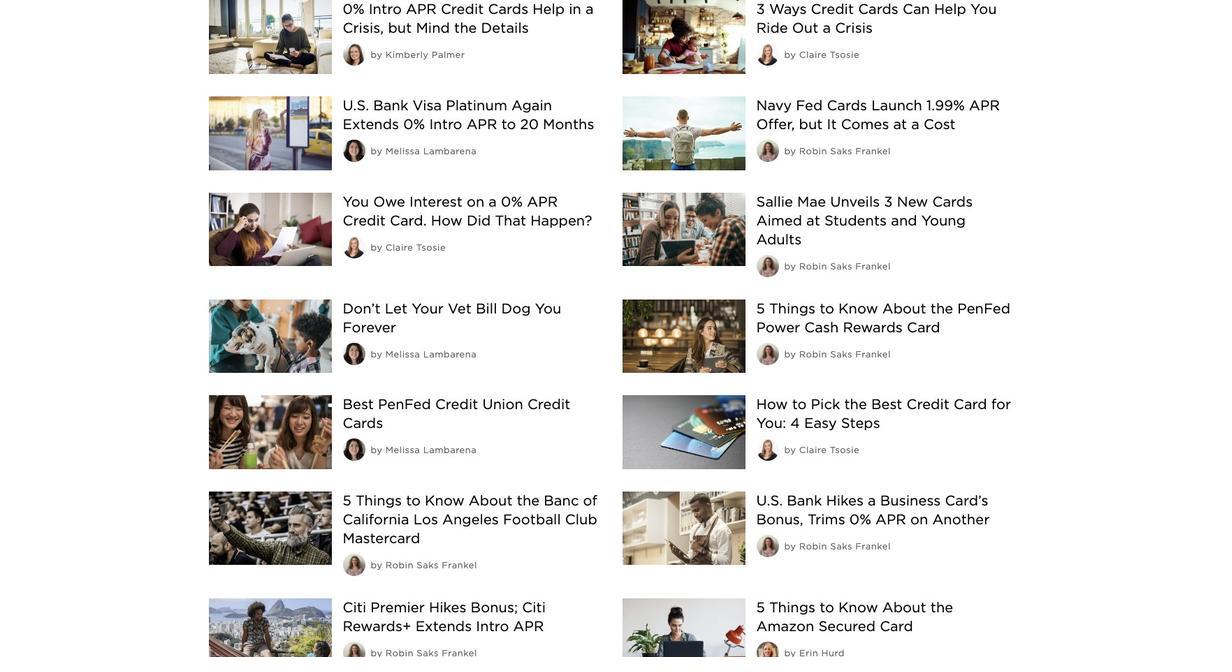 Task type: vqa. For each thing, say whether or not it's contained in the screenshot.
Personal Liability Renters Insurance: What You Need to Know
no



Task type: describe. For each thing, give the bounding box(es) containing it.
u.s. bank visa platinum again extends 0% intro apr to 20 months link
[[343, 97, 595, 133]]

by for 5 things to know about the penfed power cash rewards card
[[785, 349, 796, 360]]

steps
[[841, 415, 881, 432]]

saks for cash
[[831, 349, 853, 360]]

u.s. bank hikes a business card's bonus, trims 0% apr on another
[[757, 493, 990, 528]]

by for u.s. bank hikes a business card's bonus, trims 0% apr on another
[[785, 542, 796, 552]]

and
[[891, 212, 918, 229]]

cards inside best penfed credit union credit cards
[[343, 415, 383, 432]]

citi premier hikes bonus; citi rewards+ extends intro apr
[[343, 600, 546, 635]]

apr inside you owe interest on a 0% apr credit card. how did that happen?
[[527, 193, 558, 210]]

u.s. bank visa platinum again extends 0% intro apr to 20 months
[[343, 97, 595, 133]]

by claire tsosie for 4
[[785, 445, 860, 456]]

the for 5 things to know about the amazon secured card
[[931, 600, 954, 616]]

how to pick the best credit card for you: 4 easy steps image
[[622, 396, 745, 470]]

but inside the "navy fed cards launch 1.99% apr offer, but it comes at a cost"
[[799, 116, 823, 133]]

20
[[520, 116, 539, 133]]

melissa for forever
[[386, 349, 420, 360]]

of
[[583, 493, 598, 509]]

robin saks frankel's profile picture image for sallie mae unveils 3 new cards aimed at students and young adults
[[757, 255, 779, 277]]

citi premier hikes bonus; citi rewards+ extends intro apr link
[[343, 600, 546, 635]]

los
[[414, 511, 438, 528]]

sallie mae unveils 3 new cards aimed at students and young adults
[[757, 193, 973, 248]]

best inside how to pick the best credit card for you: 4 easy steps
[[872, 396, 903, 413]]

frankel for comes
[[856, 146, 891, 157]]

at inside the "navy fed cards launch 1.99% apr offer, but it comes at a cost"
[[894, 116, 907, 133]]

bank for bonus,
[[787, 493, 822, 509]]

offer,
[[757, 116, 795, 133]]

5 things to know about the penfed power cash rewards visa signature® card image
[[622, 300, 745, 373]]

to for 5 things to know about the amazon secured card
[[820, 600, 835, 616]]

hikes for trims
[[827, 493, 864, 509]]

tsosie for did
[[416, 242, 446, 253]]

navy fed cards launch 1.99% apr offer, but it comes at a cost
[[757, 97, 1000, 133]]

u.s. bank hikes a business card's bonus, trims 0% apr on another link
[[757, 493, 990, 528]]

a inside the "navy fed cards launch 1.99% apr offer, but it comes at a cost"
[[912, 116, 920, 133]]

robin saks frankel link for 0%
[[800, 542, 891, 552]]

young
[[922, 212, 966, 229]]

credit inside you owe interest on a 0% apr credit card. how did that happen?
[[343, 212, 386, 229]]

0% intro apr credit cards can help, but mind these pitfalls image
[[209, 0, 332, 74]]

you:
[[757, 415, 787, 432]]

melissa for intro
[[386, 146, 420, 157]]

by claire tsosie for how
[[371, 242, 446, 253]]

amazon, synchrony team up to launch credit builder card image
[[622, 599, 745, 658]]

know for rewards
[[839, 300, 879, 317]]

on inside u.s. bank hikes a business card's bonus, trims 0% apr on another
[[911, 511, 929, 528]]

the inside 0% intro apr credit cards help in a crisis, but mind the details
[[454, 20, 477, 37]]

things inside 5 things to know about the amazon secured card
[[770, 600, 816, 616]]

robin saks frankel's profile picture image for navy fed cards launch 1.99% apr offer, but it comes at a cost
[[757, 140, 779, 162]]

tsosie for easy
[[830, 445, 860, 456]]

pick
[[811, 396, 840, 413]]

penfed inside 5 things to know about the penfed power cash rewards card
[[958, 300, 1011, 317]]

by robin saks frankel for california
[[371, 560, 477, 571]]

can
[[903, 1, 930, 18]]

ways
[[770, 1, 807, 18]]

apr inside the "u.s. bank visa platinum again extends 0% intro apr to 20 months"
[[467, 116, 497, 133]]

claire for you:
[[800, 445, 827, 456]]

5 things to know about the amazon secured card link
[[757, 600, 954, 635]]

lambarena for forever
[[423, 349, 477, 360]]

a inside u.s. bank hikes a business card's bonus, trims 0% apr on another
[[868, 493, 876, 509]]

students
[[825, 212, 887, 229]]

cash
[[805, 319, 839, 336]]

gettyimages 1127427730.jpg image
[[209, 492, 332, 566]]

credit inside 3 ways credit cards can help you ride out a crisis
[[811, 1, 854, 18]]

3 inside sallie mae unveils 3 new cards aimed at students and young adults
[[885, 193, 893, 210]]

melissa lambarena's profile picture image for best penfed credit union credit cards
[[343, 439, 365, 461]]

citi premier hikes bonus citi rewards extends intro apr image
[[209, 599, 332, 658]]

that
[[495, 212, 526, 229]]

platinum
[[446, 97, 507, 114]]

3 by melissa lambarena from the top
[[371, 445, 477, 456]]

you inside you owe interest on a 0% apr credit card. how did that happen?
[[343, 193, 369, 210]]

robin for students
[[800, 261, 828, 272]]

apr inside the "navy fed cards launch 1.99% apr offer, but it comes at a cost"
[[970, 97, 1000, 114]]

navy fed cards launch 1.99% apr offer, but it comes at a cost link
[[757, 97, 1000, 133]]

best inside best penfed credit union credit cards
[[343, 396, 374, 413]]

3 lambarena from the top
[[423, 445, 477, 456]]

don't
[[343, 300, 381, 317]]

robin saks frankel's profile picture image for citi premier hikes bonus; citi rewards+ extends intro apr
[[343, 642, 365, 658]]

by robin saks frankel for students
[[785, 261, 891, 272]]

3 melissa lambarena link from the top
[[386, 445, 477, 456]]

claire tsosie's profile picture image for 3 ways credit cards can help you ride out a crisis
[[757, 44, 779, 66]]

kimberly palmer link
[[386, 50, 465, 60]]

robin saks frankel link for students
[[800, 261, 891, 272]]

card.
[[390, 212, 427, 229]]

by kimberly palmer
[[371, 50, 465, 60]]

things for rewards
[[770, 300, 816, 317]]

in
[[569, 1, 582, 18]]

by claire tsosie for a
[[785, 50, 860, 60]]

out
[[792, 20, 819, 37]]

0% intro apr credit cards help in a crisis, but mind the details
[[343, 1, 594, 37]]

premier
[[371, 600, 425, 616]]

3 inside 3 ways credit cards can help you ride out a crisis
[[757, 1, 765, 18]]

hikes for intro
[[429, 600, 467, 616]]

extends inside the "u.s. bank visa platinum again extends 0% intro apr to 20 months"
[[343, 116, 399, 133]]

mastercard
[[343, 530, 420, 547]]

details
[[481, 20, 529, 37]]

cost
[[924, 116, 956, 133]]

happen?
[[531, 212, 592, 229]]

robin saks frankel link for california
[[386, 560, 477, 571]]

business
[[881, 493, 941, 509]]

by for don't let your vet bill dog you forever
[[371, 349, 383, 360]]

card inside 5 things to know about the penfed power cash rewards card
[[907, 319, 941, 336]]

about for angeles
[[469, 493, 513, 509]]

again
[[512, 97, 552, 114]]

months
[[543, 116, 595, 133]]

cards inside 3 ways credit cards can help you ride out a crisis
[[858, 1, 899, 18]]

by for navy fed cards launch 1.99% apr offer, but it comes at a cost
[[785, 146, 796, 157]]

kimberly palmer's profile picture image
[[343, 44, 365, 66]]

extends inside citi premier hikes bonus; citi rewards+ extends intro apr
[[416, 618, 472, 635]]

visa
[[413, 97, 442, 114]]

robin for cash
[[800, 349, 828, 360]]

fed
[[796, 97, 823, 114]]

vet
[[448, 300, 472, 317]]

interest
[[410, 193, 463, 210]]

tsosie for crisis
[[830, 50, 860, 60]]

saks for 0%
[[831, 542, 853, 552]]

don't let your vet bill dog you forever
[[343, 300, 562, 336]]

best penfed credit union credit cards
[[343, 396, 571, 432]]

bonus;
[[471, 600, 518, 616]]

unveils
[[831, 193, 880, 210]]

best penfed credit union credit cards link
[[343, 396, 571, 432]]

robin saks frankel link for cash
[[800, 349, 891, 360]]

sallie mae unveils 3 new cards aimed at students and young adults link
[[757, 193, 973, 248]]

to for 5 things to know about the banc of california los angeles football club mastercard
[[406, 493, 421, 509]]

california
[[343, 511, 409, 528]]

you owe interest on a 0% apr credit card. how did that happen? link
[[343, 193, 592, 229]]

gettyimages_525037396_story.jpg image
[[622, 492, 745, 566]]

let
[[385, 300, 408, 317]]

palmer
[[432, 50, 465, 60]]

crisis,
[[343, 20, 384, 37]]

penfed inside best penfed credit union credit cards
[[378, 396, 431, 413]]

cards inside 0% intro apr credit cards help in a crisis, but mind the details
[[488, 1, 529, 18]]

owe
[[373, 193, 405, 210]]

adults
[[757, 231, 802, 248]]

club
[[565, 511, 598, 528]]

how to pick the best credit card for you: 4 easy steps
[[757, 396, 1012, 432]]

robin saks frankel's profile picture image for 5 things to know about the penfed power cash rewards card
[[757, 343, 779, 365]]

5 things to know about the amazon secured card
[[757, 600, 954, 635]]

things for los
[[356, 493, 402, 509]]

card inside how to pick the best credit card for you: 4 easy steps
[[954, 396, 988, 413]]

intro for premier
[[476, 618, 509, 635]]

secured
[[819, 618, 876, 635]]

to inside how to pick the best credit card for you: 4 easy steps
[[792, 396, 807, 413]]

launch
[[872, 97, 923, 114]]

ride
[[757, 20, 788, 37]]

by for u.s. bank visa platinum again extends 0% intro apr to 20 months
[[371, 146, 383, 157]]

banc
[[544, 493, 579, 509]]

erin hurd's profile picture image
[[757, 642, 779, 658]]

don't let your vet bill dog you forever link
[[343, 300, 562, 336]]

for
[[992, 396, 1012, 413]]

1.99%
[[927, 97, 965, 114]]

by robin saks frankel for it
[[785, 146, 891, 157]]

0% inside the "u.s. bank visa platinum again extends 0% intro apr to 20 months"
[[403, 116, 425, 133]]

frankel for and
[[856, 261, 891, 272]]

robin for it
[[800, 146, 828, 157]]

5 things to know about the penfed power cash rewards card link
[[757, 300, 1011, 336]]

by robin saks frankel for cash
[[785, 349, 891, 360]]

about inside 5 things to know about the amazon secured card
[[883, 600, 927, 616]]

power
[[757, 319, 801, 336]]

robin for california
[[386, 560, 414, 571]]

trims
[[808, 511, 846, 528]]

aimed
[[757, 212, 802, 229]]

mae
[[798, 193, 826, 210]]

0% inside u.s. bank hikes a business card's bonus, trims 0% apr on another
[[850, 511, 872, 528]]



Task type: locate. For each thing, give the bounding box(es) containing it.
0 vertical spatial about
[[883, 300, 927, 317]]

1 vertical spatial 5
[[343, 493, 351, 509]]

help
[[533, 1, 565, 18], [935, 1, 967, 18]]

a right in
[[586, 1, 594, 18]]

you left owe
[[343, 193, 369, 210]]

things
[[770, 300, 816, 317], [356, 493, 402, 509], [770, 600, 816, 616]]

at
[[894, 116, 907, 133], [807, 212, 821, 229]]

1 vertical spatial by claire tsosie
[[371, 242, 446, 253]]

hikes inside u.s. bank hikes a business card's bonus, trims 0% apr on another
[[827, 493, 864, 509]]

hikes left bonus;
[[429, 600, 467, 616]]

cards
[[488, 1, 529, 18], [858, 1, 899, 18], [827, 97, 868, 114], [933, 193, 973, 210], [343, 415, 383, 432]]

bank for 0%
[[374, 97, 408, 114]]

to inside the "u.s. bank visa platinum again extends 0% intro apr to 20 months"
[[502, 116, 516, 133]]

lambarena down best penfed credit union credit cards link
[[423, 445, 477, 456]]

to up 4
[[792, 396, 807, 413]]

0 vertical spatial melissa
[[386, 146, 420, 157]]

2 vertical spatial 5
[[757, 600, 765, 616]]

frankel down sallie mae unveils 3 new cards aimed at students and young adults at the top right of the page
[[856, 261, 891, 272]]

4
[[791, 415, 800, 432]]

by down forever
[[371, 349, 383, 360]]

claire tsosie's profile picture image for how to pick the best credit card for you: 4 easy steps
[[757, 439, 779, 461]]

mind
[[416, 20, 450, 37]]

1 horizontal spatial on
[[911, 511, 929, 528]]

5 inside 5 things to know about the amazon secured card
[[757, 600, 765, 616]]

help for can
[[935, 1, 967, 18]]

cards inside sallie mae unveils 3 new cards aimed at students and young adults
[[933, 193, 973, 210]]

saks down los
[[417, 560, 439, 571]]

melissa lambarena's profile picture image
[[343, 140, 365, 162], [343, 343, 365, 365], [343, 439, 365, 461]]

0 horizontal spatial intro
[[369, 1, 402, 18]]

did
[[467, 212, 491, 229]]

0 horizontal spatial but
[[388, 20, 412, 37]]

claire tsosie's profile picture image
[[757, 44, 779, 66], [343, 236, 365, 258], [757, 439, 779, 461]]

0 vertical spatial how
[[431, 212, 463, 229]]

1 horizontal spatial help
[[935, 1, 967, 18]]

apr inside u.s. bank hikes a business card's bonus, trims 0% apr on another
[[876, 511, 907, 528]]

0 vertical spatial melissa lambarena link
[[386, 146, 477, 157]]

by melissa lambarena for forever
[[371, 349, 477, 360]]

0 horizontal spatial extends
[[343, 116, 399, 133]]

1 vertical spatial how
[[757, 396, 788, 413]]

by down power
[[785, 349, 796, 360]]

know inside 5 things to know about the penfed power cash rewards card
[[839, 300, 879, 317]]

1 vertical spatial know
[[425, 493, 465, 509]]

to up secured
[[820, 600, 835, 616]]

bank inside u.s. bank hikes a business card's bonus, trims 0% apr on another
[[787, 493, 822, 509]]

5 things to know about the banc of california los angeles football club mastercard
[[343, 493, 598, 547]]

0% inside you owe interest on a 0% apr credit card. how did that happen?
[[501, 193, 523, 210]]

robin saks frankel's profile picture image down adults
[[757, 255, 779, 277]]

things up power
[[770, 300, 816, 317]]

1 horizontal spatial but
[[799, 116, 823, 133]]

robin saks frankel link for it
[[800, 146, 891, 157]]

1 vertical spatial hikes
[[429, 600, 467, 616]]

0% inside 0% intro apr credit cards help in a crisis, but mind the details
[[343, 1, 365, 18]]

0 vertical spatial hikes
[[827, 493, 864, 509]]

hikes inside citi premier hikes bonus; citi rewards+ extends intro apr
[[429, 600, 467, 616]]

2 vertical spatial melissa lambarena link
[[386, 445, 477, 456]]

robin down cash
[[800, 349, 828, 360]]

robin saks frankel's profile picture image
[[757, 140, 779, 162], [757, 255, 779, 277], [757, 343, 779, 365], [757, 535, 779, 558], [343, 554, 365, 576], [343, 642, 365, 658]]

0 vertical spatial bank
[[374, 97, 408, 114]]

1 citi from the left
[[343, 600, 366, 616]]

it
[[827, 116, 837, 133]]

the inside how to pick the best credit card for you: 4 easy steps
[[845, 396, 867, 413]]

by for 3 ways credit cards can help you ride out a crisis
[[785, 50, 796, 60]]

2 melissa from the top
[[386, 349, 420, 360]]

but down fed
[[799, 116, 823, 133]]

your
[[412, 300, 444, 317]]

5 things to know about the penfed power cash rewards card
[[757, 300, 1011, 336]]

apr up mind
[[406, 1, 437, 18]]

0% right trims
[[850, 511, 872, 528]]

1 vertical spatial melissa lambarena link
[[386, 349, 477, 360]]

know up rewards
[[839, 300, 879, 317]]

apr inside citi premier hikes bonus; citi rewards+ extends intro apr
[[514, 618, 544, 635]]

how inside how to pick the best credit card for you: 4 easy steps
[[757, 396, 788, 413]]

0 horizontal spatial bank
[[374, 97, 408, 114]]

frankel for apr
[[856, 542, 891, 552]]

know inside 5 things to know about the banc of california los angeles football club mastercard
[[425, 493, 465, 509]]

1 horizontal spatial bank
[[787, 493, 822, 509]]

saks down students
[[831, 261, 853, 272]]

2 vertical spatial tsosie
[[830, 445, 860, 456]]

2 vertical spatial things
[[770, 600, 816, 616]]

by for 0% intro apr credit cards help in a crisis, but mind the details
[[371, 50, 383, 60]]

robin saks frankel link
[[800, 146, 891, 157], [800, 261, 891, 272], [800, 349, 891, 360], [800, 542, 891, 552], [386, 560, 477, 571]]

credit
[[441, 1, 484, 18], [811, 1, 854, 18], [343, 212, 386, 229], [435, 396, 478, 413], [528, 396, 571, 413], [907, 396, 950, 413]]

saks down the "it"
[[831, 146, 853, 157]]

apr inside 0% intro apr credit cards help in a crisis, but mind the details
[[406, 1, 437, 18]]

a inside you owe interest on a 0% apr credit card. how did that happen?
[[489, 193, 497, 210]]

1 horizontal spatial at
[[894, 116, 907, 133]]

0 horizontal spatial how
[[431, 212, 463, 229]]

melissa
[[386, 146, 420, 157], [386, 349, 420, 360], [386, 445, 420, 456]]

tsosie down steps
[[830, 445, 860, 456]]

1 melissa lambarena's profile picture image from the top
[[343, 140, 365, 162]]

0 vertical spatial extends
[[343, 116, 399, 133]]

the inside 5 things to know about the amazon secured card
[[931, 600, 954, 616]]

3 ways credit cards can help you ride out a crisis link
[[757, 1, 997, 37]]

0 vertical spatial you
[[971, 1, 997, 18]]

things up california in the bottom left of the page
[[356, 493, 402, 509]]

1 vertical spatial claire
[[386, 242, 413, 253]]

rewards
[[843, 319, 903, 336]]

0 horizontal spatial on
[[467, 193, 485, 210]]

0 vertical spatial 3
[[757, 1, 765, 18]]

claire tsosie link for how
[[386, 242, 446, 253]]

tsosie down card.
[[416, 242, 446, 253]]

2 vertical spatial claire tsosie link
[[800, 445, 860, 456]]

on inside you owe interest on a 0% apr credit card. how did that happen?
[[467, 193, 485, 210]]

2 vertical spatial know
[[839, 600, 879, 616]]

0 vertical spatial at
[[894, 116, 907, 133]]

2 vertical spatial melissa lambarena's profile picture image
[[343, 439, 365, 461]]

help for cards
[[533, 1, 565, 18]]

you right can
[[971, 1, 997, 18]]

1 vertical spatial extends
[[416, 618, 472, 635]]

2 lambarena from the top
[[423, 349, 477, 360]]

navy
[[757, 97, 792, 114]]

0 vertical spatial u.s.
[[343, 97, 369, 114]]

how
[[431, 212, 463, 229], [757, 396, 788, 413]]

credit inside 0% intro apr credit cards help in a crisis, but mind the details
[[441, 1, 484, 18]]

about
[[883, 300, 927, 317], [469, 493, 513, 509], [883, 600, 927, 616]]

credit inside how to pick the best credit card for you: 4 easy steps
[[907, 396, 950, 413]]

robin saks frankel's profile picture image for u.s. bank hikes a business card's bonus, trims 0% apr on another
[[757, 535, 779, 558]]

but up kimberly
[[388, 20, 412, 37]]

but inside 0% intro apr credit cards help in a crisis, but mind the details
[[388, 20, 412, 37]]

1 vertical spatial 3
[[885, 193, 893, 210]]

lambarena down the "u.s. bank visa platinum again extends 0% intro apr to 20 months" at the top of the page
[[423, 146, 477, 157]]

you for 3 ways credit cards can help you ride out a crisis
[[971, 1, 997, 18]]

3 ways credit cards can help you ride out a crisis
[[757, 1, 997, 37]]

forever
[[343, 319, 396, 336]]

1 horizontal spatial extends
[[416, 618, 472, 635]]

0 vertical spatial by claire tsosie
[[785, 50, 860, 60]]

by robin saks frankel down students
[[785, 261, 891, 272]]

u.s. inside u.s. bank hikes a business card's bonus, trims 0% apr on another
[[757, 493, 783, 509]]

about for card
[[883, 300, 927, 317]]

1 horizontal spatial u.s.
[[757, 493, 783, 509]]

2 vertical spatial card
[[880, 618, 914, 635]]

by down offer,
[[785, 146, 796, 157]]

0 horizontal spatial hikes
[[429, 600, 467, 616]]

by claire tsosie
[[785, 50, 860, 60], [371, 242, 446, 253], [785, 445, 860, 456]]

1 vertical spatial at
[[807, 212, 821, 229]]

by down bonus,
[[785, 542, 796, 552]]

saks for students
[[831, 261, 853, 272]]

by melissa lambarena down visa
[[371, 146, 477, 157]]

1 horizontal spatial 3
[[885, 193, 893, 210]]

things up "amazon"
[[770, 600, 816, 616]]

robin saks frankel's profile picture image down rewards+
[[343, 642, 365, 658]]

5 up california in the bottom left of the page
[[343, 493, 351, 509]]

at down mae
[[807, 212, 821, 229]]

hikes up trims
[[827, 493, 864, 509]]

1 melissa lambarena link from the top
[[386, 146, 477, 157]]

1 vertical spatial on
[[911, 511, 929, 528]]

by robin saks frankel down trims
[[785, 542, 891, 552]]

u.s. for u.s. bank hikes a business card's bonus, trims 0% apr on another
[[757, 493, 783, 509]]

robin saks frankel's profile picture image for 5 things to know about the banc of california los angeles football club mastercard
[[343, 554, 365, 576]]

0 horizontal spatial you
[[343, 193, 369, 210]]

bonus,
[[757, 511, 804, 528]]

5 up power
[[757, 300, 765, 317]]

the
[[454, 20, 477, 37], [931, 300, 954, 317], [845, 396, 867, 413], [517, 493, 540, 509], [931, 600, 954, 616]]

by robin saks frankel
[[785, 146, 891, 157], [785, 261, 891, 272], [785, 349, 891, 360], [785, 542, 891, 552], [371, 560, 477, 571]]

bank inside the "u.s. bank visa platinum again extends 0% intro apr to 20 months"
[[374, 97, 408, 114]]

0 vertical spatial melissa lambarena's profile picture image
[[343, 140, 365, 162]]

new
[[897, 193, 929, 210]]

by for sallie mae unveils 3 new cards aimed at students and young adults
[[785, 261, 796, 272]]

1 vertical spatial but
[[799, 116, 823, 133]]

comes
[[841, 116, 889, 133]]

2 by melissa lambarena from the top
[[371, 349, 477, 360]]

intro inside the "u.s. bank visa platinum again extends 0% intro apr to 20 months"
[[429, 116, 462, 133]]

0 vertical spatial tsosie
[[830, 50, 860, 60]]

0%
[[343, 1, 365, 18], [403, 116, 425, 133], [501, 193, 523, 210], [850, 511, 872, 528]]

1 by melissa lambarena from the top
[[371, 146, 477, 157]]

2 vertical spatial by claire tsosie
[[785, 445, 860, 456]]

1 vertical spatial claire tsosie link
[[386, 242, 446, 253]]

claire tsosie's profile picture image for you owe interest on a 0% apr credit card. how did that happen?
[[343, 236, 365, 258]]

saks for it
[[831, 146, 853, 157]]

by robin saks frankel for 0%
[[785, 542, 891, 552]]

by down owe
[[371, 242, 383, 253]]

cards inside the "navy fed cards launch 1.99% apr offer, but it comes at a cost"
[[827, 97, 868, 114]]

1 vertical spatial bank
[[787, 493, 822, 509]]

at inside sallie mae unveils 3 new cards aimed at students and young adults
[[807, 212, 821, 229]]

0 horizontal spatial citi
[[343, 600, 366, 616]]

help inside 3 ways credit cards can help you ride out a crisis
[[935, 1, 967, 18]]

1 help from the left
[[533, 1, 565, 18]]

a left 'business'
[[868, 493, 876, 509]]

know up secured
[[839, 600, 879, 616]]

apr
[[406, 1, 437, 18], [970, 97, 1000, 114], [467, 116, 497, 133], [527, 193, 558, 210], [876, 511, 907, 528], [514, 618, 544, 635]]

how down interest
[[431, 212, 463, 229]]

by right the kimberly palmer's profile picture at the left top
[[371, 50, 383, 60]]

bill
[[476, 300, 497, 317]]

you inside don't let your vet bill dog you forever
[[535, 300, 562, 317]]

a inside 0% intro apr credit cards help in a crisis, but mind the details
[[586, 1, 594, 18]]

claire down card.
[[386, 242, 413, 253]]

angeles
[[442, 511, 499, 528]]

by down adults
[[785, 261, 796, 272]]

1 vertical spatial card
[[954, 396, 988, 413]]

3 melissa lambarena's profile picture image from the top
[[343, 439, 365, 461]]

to for 5 things to know about the penfed power cash rewards card
[[820, 300, 835, 317]]

0 vertical spatial claire tsosie link
[[800, 50, 860, 60]]

robin saks frankel's profile picture image down offer,
[[757, 140, 779, 162]]

a up did
[[489, 193, 497, 210]]

3
[[757, 1, 765, 18], [885, 193, 893, 210]]

frankel down comes
[[856, 146, 891, 157]]

penfed
[[958, 300, 1011, 317], [378, 396, 431, 413]]

claire for out
[[800, 50, 827, 60]]

u.s.
[[343, 97, 369, 114], [757, 493, 783, 509]]

how up you:
[[757, 396, 788, 413]]

you right 'dog'
[[535, 300, 562, 317]]

melissa lambarena link for intro
[[386, 146, 477, 157]]

1 vertical spatial things
[[356, 493, 402, 509]]

saks
[[831, 146, 853, 157], [831, 261, 853, 272], [831, 349, 853, 360], [831, 542, 853, 552], [417, 560, 439, 571]]

saks for california
[[417, 560, 439, 571]]

sallie
[[757, 193, 793, 210]]

melissa lambarena's profile picture image for u.s. bank visa platinum again extends 0% intro apr to 20 months
[[343, 140, 365, 162]]

frankel down 5 things to know about the banc of california los angeles football club mastercard link
[[442, 560, 477, 571]]

2 vertical spatial claire tsosie's profile picture image
[[757, 439, 779, 461]]

intro down bonus;
[[476, 618, 509, 635]]

bank left visa
[[374, 97, 408, 114]]

1 vertical spatial by melissa lambarena
[[371, 349, 477, 360]]

5 inside 5 things to know about the banc of california los angeles football club mastercard
[[343, 493, 351, 509]]

things inside 5 things to know about the banc of california los angeles football club mastercard
[[356, 493, 402, 509]]

by melissa lambarena down your
[[371, 349, 477, 360]]

melissa down best penfed credit union credit cards link
[[386, 445, 420, 456]]

robin saks frankel's profile picture image down bonus,
[[757, 535, 779, 558]]

1 horizontal spatial you
[[535, 300, 562, 317]]

by down mastercard
[[371, 560, 383, 571]]

0 horizontal spatial u.s.
[[343, 97, 369, 114]]

0 vertical spatial lambarena
[[423, 146, 477, 157]]

by melissa lambarena down best penfed credit union credit cards
[[371, 445, 477, 456]]

5 for 5 things to know about the amazon secured card
[[757, 600, 765, 616]]

on
[[467, 193, 485, 210], [911, 511, 929, 528]]

3 left new at the right top of page
[[885, 193, 893, 210]]

5 things to know about the banc of california los angeles football club mastercard link
[[343, 493, 598, 547]]

0 horizontal spatial 3
[[757, 1, 765, 18]]

0% intro apr credit cards help in a crisis, but mind the details link
[[343, 1, 594, 37]]

1004078536 image
[[209, 396, 332, 470]]

robin for 0%
[[800, 542, 828, 552]]

2 horizontal spatial you
[[971, 1, 997, 18]]

bank up trims
[[787, 493, 822, 509]]

another
[[933, 511, 990, 528]]

1 horizontal spatial hikes
[[827, 493, 864, 509]]

amazon
[[757, 618, 815, 635]]

3 up the ride at the right top
[[757, 1, 765, 18]]

how to pick the best credit card for you: 4 easy steps link
[[757, 396, 1012, 432]]

apr down 'business'
[[876, 511, 907, 528]]

0 horizontal spatial penfed
[[378, 396, 431, 413]]

lambarena for intro
[[423, 146, 477, 157]]

0 vertical spatial by melissa lambarena
[[371, 146, 477, 157]]

1 best from the left
[[343, 396, 374, 413]]

1 vertical spatial lambarena
[[423, 349, 477, 360]]

u.s. for u.s. bank visa platinum again extends 0% intro apr to 20 months
[[343, 97, 369, 114]]

2 vertical spatial about
[[883, 600, 927, 616]]

by for best penfed credit union credit cards
[[371, 445, 383, 456]]

frankel for rewards
[[856, 349, 891, 360]]

citi up rewards+
[[343, 600, 366, 616]]

the inside 5 things to know about the penfed power cash rewards card
[[931, 300, 954, 317]]

the for 5 things to know about the penfed power cash rewards card
[[931, 300, 954, 317]]

2 horizontal spatial intro
[[476, 618, 509, 635]]

0 vertical spatial but
[[388, 20, 412, 37]]

2 melissa lambarena link from the top
[[386, 349, 477, 360]]

saks down cash
[[831, 349, 853, 360]]

robin saks frankel link down students
[[800, 261, 891, 272]]

know up los
[[425, 493, 465, 509]]

5 inside 5 things to know about the penfed power cash rewards card
[[757, 300, 765, 317]]

citi right bonus;
[[522, 600, 546, 616]]

apr down platinum
[[467, 116, 497, 133]]

1 vertical spatial u.s.
[[757, 493, 783, 509]]

5 for 5 things to know about the banc of california los angeles football club mastercard
[[343, 493, 351, 509]]

by up owe
[[371, 146, 383, 157]]

on down 'business'
[[911, 511, 929, 528]]

a left cost on the right top of page
[[912, 116, 920, 133]]

2 citi from the left
[[522, 600, 546, 616]]

kimberly
[[386, 50, 429, 60]]

0 vertical spatial intro
[[369, 1, 402, 18]]

0 vertical spatial penfed
[[958, 300, 1011, 317]]

by for how to pick the best credit card for you: 4 easy steps
[[785, 445, 796, 456]]

2 vertical spatial claire
[[800, 445, 827, 456]]

the inside 5 things to know about the banc of california los angeles football club mastercard
[[517, 493, 540, 509]]

0% down visa
[[403, 116, 425, 133]]

0% up crisis,
[[343, 1, 365, 18]]

u.s. inside the "u.s. bank visa platinum again extends 0% intro apr to 20 months"
[[343, 97, 369, 114]]

0 vertical spatial card
[[907, 319, 941, 336]]

frankel for los
[[442, 560, 477, 571]]

football
[[503, 511, 561, 528]]

1 vertical spatial claire tsosie's profile picture image
[[343, 236, 365, 258]]

1 horizontal spatial penfed
[[958, 300, 1011, 317]]

robin saks frankel link down trims
[[800, 542, 891, 552]]

2 best from the left
[[872, 396, 903, 413]]

by robin saks frankel down the "it"
[[785, 146, 891, 157]]

2 vertical spatial lambarena
[[423, 445, 477, 456]]

1 vertical spatial melissa lambarena's profile picture image
[[343, 343, 365, 365]]

by robin saks frankel down los
[[371, 560, 477, 571]]

help inside 0% intro apr credit cards help in a crisis, but mind the details
[[533, 1, 565, 18]]

sallie mae unveils 3 new cards aimed at students image
[[622, 193, 745, 266]]

2 help from the left
[[935, 1, 967, 18]]

frankel
[[856, 146, 891, 157], [856, 261, 891, 272], [856, 349, 891, 360], [856, 542, 891, 552], [442, 560, 477, 571]]

melissa lambarena link down visa
[[386, 146, 477, 157]]

dog
[[502, 300, 531, 317]]

intro inside citi premier hikes bonus; citi rewards+ extends intro apr
[[476, 618, 509, 635]]

card
[[907, 319, 941, 336], [954, 396, 988, 413], [880, 618, 914, 635]]

2 vertical spatial by melissa lambarena
[[371, 445, 477, 456]]

0 vertical spatial claire tsosie's profile picture image
[[757, 44, 779, 66]]

1 vertical spatial tsosie
[[416, 242, 446, 253]]

u.s. up bonus,
[[757, 493, 783, 509]]

by melissa lambarena for intro
[[371, 146, 477, 157]]

2 vertical spatial intro
[[476, 618, 509, 635]]

a inside 3 ways credit cards can help you ride out a crisis
[[823, 20, 831, 37]]

5 for 5 things to know about the penfed power cash rewards card
[[757, 300, 765, 317]]

0 horizontal spatial at
[[807, 212, 821, 229]]

to left 20
[[502, 116, 516, 133]]

crisis
[[835, 20, 873, 37]]

tsosie
[[830, 50, 860, 60], [416, 242, 446, 253], [830, 445, 860, 456]]

card inside 5 things to know about the amazon secured card
[[880, 618, 914, 635]]

on up did
[[467, 193, 485, 210]]

at down the launch
[[894, 116, 907, 133]]

intro inside 0% intro apr credit cards help in a crisis, but mind the details
[[369, 1, 402, 18]]

card right rewards
[[907, 319, 941, 336]]

robin down mastercard
[[386, 560, 414, 571]]

best
[[343, 396, 374, 413], [872, 396, 903, 413]]

claire tsosie link for 4
[[800, 445, 860, 456]]

intro for bank
[[429, 116, 462, 133]]

melissa down visa
[[386, 146, 420, 157]]

1 vertical spatial penfed
[[378, 396, 431, 413]]

claire for card.
[[386, 242, 413, 253]]

0% up 'that' on the left top
[[501, 193, 523, 210]]

0 vertical spatial on
[[467, 193, 485, 210]]

2 melissa lambarena's profile picture image from the top
[[343, 343, 365, 365]]

how inside you owe interest on a 0% apr credit card. how did that happen?
[[431, 212, 463, 229]]

1 horizontal spatial how
[[757, 396, 788, 413]]

by
[[371, 50, 383, 60], [785, 50, 796, 60], [371, 146, 383, 157], [785, 146, 796, 157], [371, 242, 383, 253], [785, 261, 796, 272], [371, 349, 383, 360], [785, 349, 796, 360], [371, 445, 383, 456], [785, 445, 796, 456], [785, 542, 796, 552], [371, 560, 383, 571]]

card right secured
[[880, 618, 914, 635]]

things inside 5 things to know about the penfed power cash rewards card
[[770, 300, 816, 317]]

claire tsosie's profile picture image down the ride at the right top
[[757, 44, 779, 66]]

help right can
[[935, 1, 967, 18]]

0 vertical spatial things
[[770, 300, 816, 317]]

claire tsosie link for a
[[800, 50, 860, 60]]

you owe interest on a 0% apr credit card. how did that happen?
[[343, 193, 592, 229]]

by for you owe interest on a 0% apr credit card. how did that happen?
[[371, 242, 383, 253]]

melissa lambarena link
[[386, 146, 477, 157], [386, 349, 477, 360], [386, 445, 477, 456]]

frankel down rewards
[[856, 349, 891, 360]]

but
[[388, 20, 412, 37], [799, 116, 823, 133]]

easy
[[804, 415, 837, 432]]

by claire tsosie down out
[[785, 50, 860, 60]]

to inside 5 things to know about the amazon secured card
[[820, 600, 835, 616]]

melissa down forever
[[386, 349, 420, 360]]

melissa lambarena link for forever
[[386, 349, 477, 360]]

1 horizontal spatial best
[[872, 396, 903, 413]]

0 vertical spatial 5
[[757, 300, 765, 317]]

by for 5 things to know about the banc of california los angeles football club mastercard
[[371, 560, 383, 571]]

union
[[483, 396, 523, 413]]

1 horizontal spatial intro
[[429, 116, 462, 133]]

apr up happen?
[[527, 193, 558, 210]]

0 vertical spatial claire
[[800, 50, 827, 60]]

apr down bonus;
[[514, 618, 544, 635]]

1 melissa from the top
[[386, 146, 420, 157]]

robin saks frankel link down the "it"
[[800, 146, 891, 157]]

1 horizontal spatial citi
[[522, 600, 546, 616]]

2 vertical spatial you
[[535, 300, 562, 317]]

u.s. bank visa platinum again extends 0% intro apr to 20 months-story image
[[209, 96, 332, 170]]

robin saks frankel's profile picture image down power
[[757, 343, 779, 365]]

about inside 5 things to know about the banc of california los angeles football club mastercard
[[469, 493, 513, 509]]

claire tsosie link down 'easy'
[[800, 445, 860, 456]]

apr right the 1.99% on the top of the page
[[970, 97, 1000, 114]]

about inside 5 things to know about the penfed power cash rewards card
[[883, 300, 927, 317]]

2 vertical spatial melissa
[[386, 445, 420, 456]]

you for don't let your vet bill dog you forever
[[535, 300, 562, 317]]

rewards+
[[343, 618, 411, 635]]

1 vertical spatial about
[[469, 493, 513, 509]]

robin saks frankel link down los
[[386, 560, 477, 571]]

frankel down u.s. bank hikes a business card's bonus, trims 0% apr on another link
[[856, 542, 891, 552]]

know for los
[[425, 493, 465, 509]]

1 lambarena from the top
[[423, 146, 477, 157]]

robin saks frankel's profile picture image down mastercard
[[343, 554, 365, 576]]

to inside 5 things to know about the banc of california los angeles football club mastercard
[[406, 493, 421, 509]]

know inside 5 things to know about the amazon secured card
[[839, 600, 879, 616]]

3 melissa from the top
[[386, 445, 420, 456]]

to inside 5 things to know about the penfed power cash rewards card
[[820, 300, 835, 317]]

bank
[[374, 97, 408, 114], [787, 493, 822, 509]]

1 vertical spatial intro
[[429, 116, 462, 133]]

the for 5 things to know about the banc of california los angeles football club mastercard
[[517, 493, 540, 509]]

you inside 3 ways credit cards can help you ride out a crisis
[[971, 1, 997, 18]]

0 horizontal spatial help
[[533, 1, 565, 18]]

claire tsosie link down out
[[800, 50, 860, 60]]

by down out
[[785, 50, 796, 60]]

1 vertical spatial melissa
[[386, 349, 420, 360]]

card's
[[945, 493, 989, 509]]

melissa lambarena's profile picture image for don't let your vet bill dog you forever
[[343, 343, 365, 365]]



